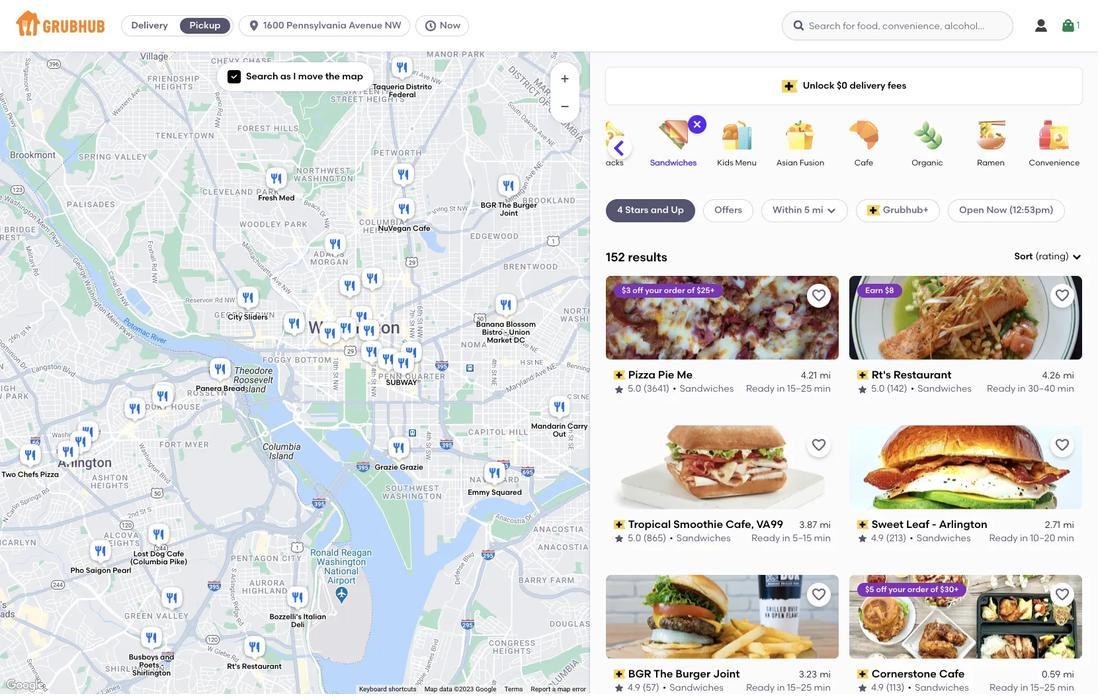 Task type: locate. For each thing, give the bounding box(es) containing it.
0 vertical spatial the
[[498, 201, 511, 209]]

1600
[[263, 20, 284, 31]]

kids
[[718, 158, 734, 167]]

burger inside fresh med bgr the burger joint
[[513, 201, 537, 209]]

cafe right dog at left
[[167, 549, 184, 558]]

1 horizontal spatial of
[[931, 585, 939, 594]]

of left $30+
[[931, 585, 939, 594]]

now button
[[415, 15, 475, 36]]

mi right the 3.87
[[820, 519, 831, 531]]

save this restaurant image for tropical smoothie cafe, va99
[[811, 437, 827, 453]]

152 results
[[606, 249, 668, 264]]

0 vertical spatial your
[[645, 286, 662, 295]]

min down "3.87 mi"
[[814, 533, 831, 544]]

order left $30+
[[908, 585, 929, 594]]

4.9 down sweet
[[872, 533, 884, 544]]

ready in 15–25 min for burger
[[746, 682, 831, 694]]

1 horizontal spatial off
[[876, 585, 887, 594]]

(57)
[[643, 682, 660, 694]]

0 vertical spatial burger
[[513, 201, 537, 209]]

in for rt's restaurant
[[1018, 383, 1026, 395]]

subscription pass image
[[858, 371, 869, 380], [614, 670, 626, 679], [858, 670, 869, 679]]

5–15
[[793, 533, 812, 544]]

pho saigon pearl image
[[87, 538, 114, 567]]

(
[[1036, 251, 1039, 262]]

5
[[805, 205, 810, 216]]

tropical smoothie cafe, va99 image
[[75, 419, 101, 448]]

subscription pass image left pizza pie me
[[614, 371, 626, 380]]

• right the (57)
[[663, 682, 666, 694]]

delivery
[[131, 20, 168, 31]]

0 horizontal spatial the
[[498, 201, 511, 209]]

0 vertical spatial bgr
[[481, 201, 497, 209]]

0 horizontal spatial joint
[[500, 208, 518, 217]]

star icon image for sweet leaf - arlington
[[858, 534, 868, 544]]

ready in 15–25 min down 0.59 on the bottom of page
[[990, 682, 1075, 694]]

1 horizontal spatial restaurant
[[894, 368, 952, 381]]

cafe down the cafe image
[[855, 158, 874, 167]]

order left $25+
[[664, 286, 685, 295]]

0 horizontal spatial grubhub plus flag logo image
[[782, 80, 798, 92]]

sandwiches down sandwiches image
[[650, 158, 697, 167]]

terms link
[[505, 686, 523, 693]]

1 vertical spatial -
[[932, 518, 937, 531]]

0 horizontal spatial rt's
[[227, 662, 240, 671]]

restaurant up (142)
[[894, 368, 952, 381]]

svg image
[[1061, 18, 1077, 34], [248, 19, 261, 32], [424, 19, 437, 32], [826, 205, 837, 216], [1072, 252, 1083, 262]]

15–25 down 4.21
[[787, 383, 812, 395]]

save this restaurant image left earn
[[811, 288, 827, 304]]

4.9 for bgr the burger joint
[[628, 682, 641, 694]]

1 button
[[1061, 14, 1080, 38]]

15–25 down 3.23
[[787, 682, 812, 694]]

ready for rt's restaurant
[[987, 383, 1016, 395]]

mi
[[812, 205, 824, 216], [820, 370, 831, 381], [1064, 370, 1075, 381], [820, 519, 831, 531], [1064, 519, 1075, 531], [820, 669, 831, 680], [1064, 669, 1075, 680]]

mandarin carry out image
[[547, 393, 573, 423]]

off right $5
[[876, 585, 887, 594]]

order for pie
[[664, 286, 685, 295]]

None field
[[1015, 250, 1083, 264]]

- inside busboys and poets - shirlington
[[161, 661, 164, 669]]

• sandwiches for the
[[663, 682, 724, 694]]

plus icon image
[[559, 72, 572, 85]]

save this restaurant image for cornerstone cafe
[[1055, 587, 1071, 603]]

4.26
[[1043, 370, 1061, 381]]

ready for bgr the burger joint
[[746, 682, 775, 694]]

0 vertical spatial off
[[633, 286, 643, 295]]

results
[[628, 249, 668, 264]]

• sandwiches down the smoothie
[[670, 533, 731, 544]]

$0
[[837, 80, 848, 91]]

0 vertical spatial map
[[342, 71, 363, 82]]

subscription pass image for tropical smoothie cafe, va99
[[614, 520, 626, 529]]

ready in 15–25 min for me
[[746, 383, 831, 395]]

1 vertical spatial your
[[889, 585, 906, 594]]

0 vertical spatial joint
[[500, 208, 518, 217]]

- right bistro
[[504, 328, 508, 336]]

• for smoothie
[[670, 533, 674, 544]]

2 save this restaurant image from the left
[[1055, 437, 1071, 453]]

tropical smoothie cafe, va99
[[628, 518, 784, 531]]

min down 2.71 mi
[[1058, 533, 1075, 544]]

pike)
[[170, 557, 187, 566]]

pie
[[658, 368, 675, 381]]

save this restaurant image down 10–20
[[1055, 587, 1071, 603]]

5.0 (142)
[[872, 383, 908, 395]]

0 horizontal spatial order
[[664, 286, 685, 295]]

restaurant inside map region
[[242, 662, 282, 671]]

bgr the burger joint image
[[496, 172, 522, 202]]

1 vertical spatial rt's
[[227, 662, 240, 671]]

banana blossom bistro - union market dc image
[[493, 292, 519, 321]]

1 vertical spatial grazie grazie image
[[386, 434, 412, 464]]

now right open
[[987, 205, 1008, 216]]

4.9 left (113)
[[872, 682, 884, 694]]

svg image for now
[[424, 19, 437, 32]]

mi right 4.21
[[820, 370, 831, 381]]

1 vertical spatial now
[[987, 205, 1008, 216]]

©2023
[[454, 686, 474, 693]]

svg image left search
[[230, 73, 238, 81]]

off right $3
[[633, 286, 643, 295]]

earn
[[866, 286, 883, 295]]

mi for cornerstone cafe
[[1064, 669, 1075, 680]]

star icon image left 4.9 (213)
[[858, 534, 868, 544]]

1 vertical spatial of
[[931, 585, 939, 594]]

and left up
[[651, 205, 669, 216]]

5.0 left (142)
[[872, 383, 885, 395]]

1 horizontal spatial rt's restaurant
[[872, 368, 952, 381]]

star icon image for rt's restaurant
[[858, 384, 868, 395]]

0 vertical spatial restaurant
[[894, 368, 952, 381]]

rt's
[[872, 368, 891, 381], [227, 662, 240, 671]]

0 horizontal spatial burger
[[513, 201, 537, 209]]

subway® panera bread
[[196, 378, 421, 393]]

1 vertical spatial bgr
[[628, 667, 652, 680]]

• sandwiches down bgr the burger joint
[[663, 682, 724, 694]]

kids menu
[[718, 158, 757, 167]]

0 vertical spatial -
[[504, 328, 508, 336]]

4.9 left the (57)
[[628, 682, 641, 694]]

report
[[531, 686, 551, 693]]

min down 3.23 mi
[[814, 682, 831, 694]]

svg image
[[1034, 18, 1050, 34], [793, 19, 806, 32], [230, 73, 238, 81], [692, 119, 703, 130]]

leaf
[[907, 518, 930, 531]]

0 vertical spatial pizza
[[628, 368, 656, 381]]

subscription pass image left "tropical" at the bottom right
[[614, 520, 626, 529]]

manny & olga's pizza - petworth image
[[390, 161, 417, 190]]

0 vertical spatial grubhub plus flag logo image
[[782, 80, 798, 92]]

carry
[[568, 422, 588, 431]]

rating
[[1039, 251, 1066, 262]]

1 vertical spatial order
[[908, 585, 929, 594]]

• sandwiches right (142)
[[911, 383, 972, 395]]

rt's restaurant up (142)
[[872, 368, 952, 381]]

taqueria distrito federal image
[[389, 54, 416, 83]]

• sandwiches down "cornerstone cafe"
[[908, 682, 969, 694]]

star icon image
[[614, 384, 625, 395], [858, 384, 868, 395], [614, 534, 625, 544], [858, 534, 868, 544], [614, 683, 625, 694], [858, 683, 868, 694]]

grubhub plus flag logo image for grubhub+
[[867, 205, 881, 216]]

5.0 left (3641)
[[628, 383, 642, 395]]

grubhub+
[[883, 205, 929, 216]]

deli
[[291, 620, 305, 629]]

1 vertical spatial grubhub plus flag logo image
[[867, 205, 881, 216]]

nuvegan cafe image
[[391, 196, 418, 225]]

0 horizontal spatial grazie
[[375, 463, 398, 472]]

0 horizontal spatial restaurant
[[242, 662, 282, 671]]

joint down bgr the burger joint icon
[[500, 208, 518, 217]]

pickup
[[190, 20, 221, 31]]

ready for sweet leaf - arlington
[[990, 533, 1018, 544]]

pizza
[[628, 368, 656, 381], [40, 470, 59, 479]]

up
[[671, 205, 684, 216]]

lost dog cafe (columbia pike) pho saigon pearl
[[70, 549, 187, 575]]

sandwiches down bgr the burger joint
[[670, 682, 724, 694]]

your
[[645, 286, 662, 295], [889, 585, 906, 594]]

• for pie
[[673, 383, 677, 395]]

ready in 15–25 min
[[746, 383, 831, 395], [746, 682, 831, 694], [990, 682, 1075, 694]]

star icon image for pizza pie me
[[614, 384, 625, 395]]

cafe
[[855, 158, 874, 167], [413, 224, 431, 233], [167, 549, 184, 558], [940, 667, 965, 680]]

0 horizontal spatial and
[[160, 653, 174, 661]]

mi right 4.26
[[1064, 370, 1075, 381]]

min for sweet leaf - arlington
[[1058, 533, 1075, 544]]

sandwiches for cornerstone cafe
[[915, 682, 969, 694]]

15–25
[[787, 383, 812, 395], [787, 682, 812, 694], [1031, 682, 1056, 694]]

cafe inside lost dog cafe (columbia pike) pho saigon pearl
[[167, 549, 184, 558]]

bozzelli's italian deli image
[[285, 584, 311, 613]]

grubhub plus flag logo image
[[782, 80, 798, 92], [867, 205, 881, 216]]

sort ( rating )
[[1015, 251, 1069, 262]]

•
[[673, 383, 677, 395], [911, 383, 915, 395], [670, 533, 674, 544], [910, 533, 914, 544], [663, 682, 666, 694], [908, 682, 912, 694]]

1 horizontal spatial rt's
[[872, 368, 891, 381]]

• sandwiches for cafe
[[908, 682, 969, 694]]

0 vertical spatial order
[[664, 286, 685, 295]]

• for restaurant
[[911, 383, 915, 395]]

mikko nordic fine food image
[[337, 272, 363, 301]]

mi right 3.23
[[820, 669, 831, 680]]

sweet leaf - arlington logo image
[[850, 425, 1083, 509]]

0 horizontal spatial save this restaurant image
[[811, 437, 827, 453]]

0 vertical spatial grazie grazie image
[[317, 320, 343, 349]]

1 horizontal spatial map
[[558, 686, 571, 693]]

and inside busboys and poets - shirlington
[[160, 653, 174, 661]]

your for cornerstone
[[889, 585, 906, 594]]

now right nw
[[440, 20, 461, 31]]

1 vertical spatial restaurant
[[242, 662, 282, 671]]

ready in 15–25 min down 3.23
[[746, 682, 831, 694]]

min down 0.59 mi
[[1058, 682, 1075, 694]]

- right poets
[[161, 661, 164, 669]]

now
[[440, 20, 461, 31], [987, 205, 1008, 216]]

3.23 mi
[[799, 669, 831, 680]]

1 grazie from the left
[[375, 463, 398, 472]]

$25+
[[697, 286, 715, 295]]

fresh med image
[[263, 165, 290, 194]]

open now (12:53pm)
[[960, 205, 1054, 216]]

subscription pass image for bgr the burger joint
[[614, 670, 626, 679]]

and
[[651, 205, 669, 216], [160, 653, 174, 661]]

pizza up 5.0 (3641)
[[628, 368, 656, 381]]

0 horizontal spatial your
[[645, 286, 662, 295]]

sandwiches down "cornerstone cafe"
[[915, 682, 969, 694]]

map right the
[[342, 71, 363, 82]]

1 horizontal spatial -
[[504, 328, 508, 336]]

1 horizontal spatial grazie
[[400, 463, 423, 472]]

1 vertical spatial off
[[876, 585, 887, 594]]

city sliders image
[[235, 284, 261, 313]]

0 vertical spatial now
[[440, 20, 461, 31]]

• sandwiches down me
[[673, 383, 734, 395]]

unlock $0 delivery fees
[[803, 80, 907, 91]]

order
[[664, 286, 685, 295], [908, 585, 929, 594]]

save this restaurant image
[[811, 288, 827, 304], [1055, 288, 1071, 304], [811, 587, 827, 603], [1055, 587, 1071, 603]]

4.9 (57)
[[628, 682, 660, 694]]

1 save this restaurant image from the left
[[811, 437, 827, 453]]

blossom
[[506, 320, 536, 328]]

rt's left rt's restaurant icon
[[227, 662, 240, 671]]

grubhub plus flag logo image left grubhub+
[[867, 205, 881, 216]]

svg image for 1600 pennsylvania avenue nw
[[248, 19, 261, 32]]

1 vertical spatial burger
[[676, 667, 711, 680]]

map right a
[[558, 686, 571, 693]]

subscription pass image for cornerstone cafe
[[858, 670, 869, 679]]

svg image inside now button
[[424, 19, 437, 32]]

delivery
[[850, 80, 886, 91]]

ready in 15–25 min down 4.21
[[746, 383, 831, 395]]

0 horizontal spatial -
[[161, 661, 164, 669]]

off for pizza
[[633, 286, 643, 295]]

of for pie
[[687, 286, 695, 295]]

in
[[777, 383, 785, 395], [1018, 383, 1026, 395], [783, 533, 791, 544], [1020, 533, 1028, 544], [777, 682, 785, 694], [1021, 682, 1029, 694]]

nw
[[385, 20, 402, 31]]

star icon image left 5.0 (3641)
[[614, 384, 625, 395]]

1 horizontal spatial joint
[[713, 667, 740, 680]]

subscription pass image
[[614, 371, 626, 380], [614, 520, 626, 529], [858, 520, 869, 529]]

1 vertical spatial map
[[558, 686, 571, 693]]

offers
[[715, 205, 743, 216]]

0 vertical spatial rt's restaurant
[[872, 368, 952, 381]]

15–25 down 0.59 on the bottom of page
[[1031, 682, 1056, 694]]

italian gourmet deli image
[[333, 315, 359, 344]]

of for cafe
[[931, 585, 939, 594]]

svg image inside 1 button
[[1061, 18, 1077, 34]]

save this restaurant image down the )
[[1055, 288, 1071, 304]]

svg image inside 1600 pennsylvania avenue nw button
[[248, 19, 261, 32]]

joint down bgr the burger joint logo at the bottom right of the page
[[713, 667, 740, 680]]

sandwiches down tropical smoothie cafe, va99
[[677, 533, 731, 544]]

star icon image for bgr the burger joint
[[614, 683, 625, 694]]

5.0 left (865)
[[628, 533, 642, 544]]

0 horizontal spatial off
[[633, 286, 643, 295]]

grubhub plus flag logo image left unlock at the top right
[[782, 80, 798, 92]]

save this restaurant image
[[811, 437, 827, 453], [1055, 437, 1071, 453]]

sandwiches for tropical smoothie cafe, va99
[[677, 533, 731, 544]]

pizza right the "chefs"
[[40, 470, 59, 479]]

rt's up 5.0 (142)
[[872, 368, 891, 381]]

1 vertical spatial pizza
[[40, 470, 59, 479]]

• down pie
[[673, 383, 677, 395]]

of left $25+
[[687, 286, 695, 295]]

rise bakery image
[[322, 231, 349, 260]]

1 horizontal spatial the
[[654, 667, 673, 680]]

sort
[[1015, 251, 1033, 262]]

0 horizontal spatial now
[[440, 20, 461, 31]]

your right $5
[[889, 585, 906, 594]]

min down 4.26 mi
[[1058, 383, 1075, 395]]

svg image left 1 button
[[1034, 18, 1050, 34]]

2 vertical spatial -
[[161, 661, 164, 669]]

• right (142)
[[911, 383, 915, 395]]

0 horizontal spatial pizza
[[40, 470, 59, 479]]

1 horizontal spatial burger
[[676, 667, 711, 680]]

0 vertical spatial of
[[687, 286, 695, 295]]

organic
[[912, 158, 944, 167]]

mi right 2.71
[[1064, 519, 1075, 531]]

• sandwiches down the sweet leaf - arlington
[[910, 533, 971, 544]]

1 horizontal spatial save this restaurant image
[[1055, 437, 1071, 453]]

1 horizontal spatial grubhub plus flag logo image
[[867, 205, 881, 216]]

• right (213) at the bottom of page
[[910, 533, 914, 544]]

star icon image left 4.9 (57)
[[614, 683, 625, 694]]

banana
[[476, 320, 504, 328]]

in for bgr the burger joint
[[777, 682, 785, 694]]

1 vertical spatial rt's restaurant
[[227, 662, 282, 671]]

svg image inside field
[[1072, 252, 1083, 262]]

sandwiches right (142)
[[918, 383, 972, 395]]

2 grazie from the left
[[400, 463, 423, 472]]

grazie grazie image
[[317, 320, 343, 349], [386, 434, 412, 464]]

save this restaurant image left $5
[[811, 587, 827, 603]]

busboys
[[129, 653, 158, 661]]

joint
[[500, 208, 518, 217], [713, 667, 740, 680]]

min down 4.21 mi
[[814, 383, 831, 395]]

star icon image left the 5.0 (865)
[[614, 534, 625, 544]]

ready for tropical smoothie cafe, va99
[[752, 533, 780, 544]]

15–25 for burger
[[787, 682, 812, 694]]

restaurant down bozzelli's
[[242, 662, 282, 671]]

courthaus social image
[[150, 383, 176, 412]]

distrito
[[406, 82, 432, 91]]

5.0 for rt's restaurant
[[872, 383, 885, 395]]

1 vertical spatial joint
[[713, 667, 740, 680]]

organic image
[[905, 120, 951, 150]]

and right poets
[[160, 653, 174, 661]]

1 horizontal spatial your
[[889, 585, 906, 594]]

1 horizontal spatial and
[[651, 205, 669, 216]]

0 horizontal spatial bgr
[[481, 201, 497, 209]]

star icon image left 5.0 (142)
[[858, 384, 868, 395]]

• right (865)
[[670, 533, 674, 544]]

0 horizontal spatial rt's restaurant
[[227, 662, 282, 671]]

taqueria distrito federal
[[373, 82, 432, 99]]

1 vertical spatial and
[[160, 653, 174, 661]]

bistro
[[482, 328, 503, 336]]

• sandwiches for smoothie
[[670, 533, 731, 544]]

your right $3
[[645, 286, 662, 295]]

pizza inside "grazie grazie two chefs pizza"
[[40, 470, 59, 479]]

sandwiches down me
[[680, 383, 734, 395]]

• right (113)
[[908, 682, 912, 694]]

4.9
[[872, 533, 884, 544], [628, 682, 641, 694], [872, 682, 884, 694]]

in for sweet leaf - arlington
[[1020, 533, 1028, 544]]

star icon image left 4.9 (113)
[[858, 683, 868, 694]]

subway®
[[386, 378, 421, 387]]

map
[[425, 686, 438, 693]]

0 horizontal spatial of
[[687, 286, 695, 295]]

subscription pass image left sweet
[[858, 520, 869, 529]]

1
[[1077, 20, 1080, 31]]

min for rt's restaurant
[[1058, 383, 1075, 395]]

burger
[[513, 201, 537, 209], [676, 667, 711, 680]]

4.21
[[801, 370, 817, 381]]

sandwiches down the sweet leaf - arlington
[[917, 533, 971, 544]]

mi right 0.59 on the bottom of page
[[1064, 669, 1075, 680]]

1 horizontal spatial order
[[908, 585, 929, 594]]

- right leaf
[[932, 518, 937, 531]]

union
[[509, 328, 530, 336]]

federal
[[389, 90, 416, 99]]

mi for sweet leaf - arlington
[[1064, 519, 1075, 531]]

snacks image
[[587, 120, 633, 150]]

rt's restaurant down bozzelli's
[[227, 662, 282, 671]]

2 horizontal spatial -
[[932, 518, 937, 531]]

sandwiches
[[650, 158, 697, 167], [680, 383, 734, 395], [918, 383, 972, 395], [677, 533, 731, 544], [917, 533, 971, 544], [670, 682, 724, 694], [915, 682, 969, 694]]



Task type: describe. For each thing, give the bounding box(es) containing it.
med
[[279, 194, 295, 202]]

svg image up unlock at the top right
[[793, 19, 806, 32]]

subscription pass image for sweet leaf - arlington
[[858, 520, 869, 529]]

1 horizontal spatial pizza
[[628, 368, 656, 381]]

minus icon image
[[559, 100, 572, 113]]

asian fusion image
[[778, 120, 824, 150]]

bozzelli's
[[270, 612, 302, 621]]

dog
[[150, 549, 165, 558]]

google image
[[3, 677, 47, 694]]

in for tropical smoothie cafe, va99
[[783, 533, 791, 544]]

chicken + whiskey logan circle image
[[359, 265, 386, 294]]

0 horizontal spatial map
[[342, 71, 363, 82]]

grubhub plus flag logo image for unlock $0 delivery fees
[[782, 80, 798, 92]]

1 horizontal spatial bgr
[[628, 667, 652, 680]]

star icon image for tropical smoothie cafe, va99
[[614, 534, 625, 544]]

4.26 mi
[[1043, 370, 1075, 381]]

mi right the 5
[[812, 205, 824, 216]]

bgr inside fresh med bgr the burger joint
[[481, 201, 497, 209]]

stars
[[625, 205, 649, 216]]

5.0 for pizza pie me
[[628, 383, 642, 395]]

chopt creative salad co. image
[[375, 346, 402, 375]]

panera
[[196, 384, 222, 393]]

grazie grazie two chefs pizza
[[2, 463, 423, 479]]

hipcityveg chinatown image
[[398, 339, 425, 368]]

in for cornerstone cafe
[[1021, 682, 1029, 694]]

2.71
[[1045, 519, 1061, 531]]

Search for food, convenience, alcohol... search field
[[782, 11, 1014, 40]]

1 horizontal spatial now
[[987, 205, 1008, 216]]

pickup button
[[177, 15, 233, 36]]

star icon image for cornerstone cafe
[[858, 683, 868, 694]]

save this restaurant image for sweet leaf - arlington
[[1055, 437, 1071, 453]]

italian
[[303, 612, 326, 621]]

min for cornerstone cafe
[[1058, 682, 1075, 694]]

sandwiches for pizza pie me
[[680, 383, 734, 395]]

- inside city sliders banana blossom bistro - union market dc
[[504, 328, 508, 336]]

pennsylvania
[[287, 20, 347, 31]]

5.0 for tropical smoothie cafe, va99
[[628, 533, 642, 544]]

mi for bgr the burger joint
[[820, 669, 831, 680]]

va99
[[757, 518, 784, 531]]

0 vertical spatial rt's
[[872, 368, 891, 381]]

bozzelli's italian deli
[[270, 612, 326, 629]]

tropical
[[628, 518, 671, 531]]

pho
[[70, 566, 84, 575]]

panera bread image
[[207, 356, 234, 385]]

off for cornerstone
[[876, 585, 887, 594]]

rt's restaurant inside map region
[[227, 662, 282, 671]]

cafe right cornerstone
[[940, 667, 965, 680]]

keyboard shortcuts
[[359, 686, 417, 693]]

4 stars and up
[[617, 205, 684, 216]]

ready for pizza pie me
[[746, 383, 775, 395]]

$3
[[622, 286, 631, 295]]

1600 pennsylvania avenue nw button
[[239, 15, 415, 36]]

3.23
[[799, 669, 817, 680]]

5.0 (865)
[[628, 533, 667, 544]]

terms
[[505, 686, 523, 693]]

1 vertical spatial the
[[654, 667, 673, 680]]

$5
[[866, 585, 875, 594]]

• for leaf
[[910, 533, 914, 544]]

ready in 10–20 min
[[990, 533, 1075, 544]]

(columbia
[[130, 557, 168, 566]]

4.9 for cornerstone cafe
[[872, 682, 884, 694]]

pizza pie me logo image
[[606, 276, 839, 360]]

mandarin carry out
[[531, 422, 588, 439]]

tropical smoothie cafe, va99 logo image
[[606, 425, 839, 509]]

sweet
[[872, 518, 904, 531]]

30–40
[[1028, 383, 1056, 395]]

ramen image
[[968, 120, 1014, 150]]

your for pizza
[[645, 286, 662, 295]]

potbelly sandwich works image
[[359, 338, 385, 368]]

open
[[960, 205, 985, 216]]

poppyseed rye image
[[67, 428, 94, 458]]

15–25 for me
[[787, 383, 812, 395]]

fusion
[[800, 158, 825, 167]]

1600 pennsylvania avenue nw
[[263, 20, 402, 31]]

rt's restaurant logo image
[[850, 276, 1083, 360]]

sweet leaf - arlington image
[[151, 380, 177, 409]]

fees
[[888, 80, 907, 91]]

152
[[606, 249, 625, 264]]

• for cafe
[[908, 682, 912, 694]]

$8
[[885, 286, 894, 295]]

map region
[[0, 0, 696, 694]]

snacks
[[596, 158, 624, 167]]

min for tropical smoothie cafe, va99
[[814, 533, 831, 544]]

avenue
[[349, 20, 383, 31]]

le pain quotidien (clarendon blvd) image
[[122, 395, 148, 425]]

convenience image
[[1032, 120, 1078, 150]]

bozzelli's image
[[356, 317, 382, 346]]

cafe image
[[841, 120, 887, 150]]

emmy
[[468, 488, 490, 497]]

(213)
[[886, 533, 907, 544]]

4
[[617, 205, 623, 216]]

save this restaurant image for pizza pie me
[[811, 288, 827, 304]]

fresh
[[258, 194, 277, 202]]

lost dog cafe (columbia pike) image
[[146, 521, 172, 550]]

in for pizza pie me
[[777, 383, 785, 395]]

kids menu image
[[714, 120, 760, 150]]

svg image left kids menu image
[[692, 119, 703, 130]]

0 horizontal spatial grazie grazie image
[[317, 320, 343, 349]]

two chefs pizza image
[[17, 442, 44, 471]]

busboys and poets - shirlington image
[[138, 624, 165, 653]]

i
[[293, 71, 296, 82]]

sandwiches for bgr the burger joint
[[670, 682, 724, 694]]

main navigation navigation
[[0, 0, 1099, 52]]

4.9 for sweet leaf - arlington
[[872, 533, 884, 544]]

(3641)
[[644, 383, 670, 395]]

rt's restaurant image
[[242, 634, 268, 663]]

$5 off your order of $30+
[[866, 585, 959, 594]]

cafe right nuvegan
[[413, 224, 431, 233]]

none field containing sort
[[1015, 250, 1083, 264]]

bread
[[224, 384, 245, 393]]

true food kitchen image
[[55, 438, 81, 468]]

keyboard shortcuts button
[[359, 685, 417, 694]]

earn $8
[[866, 286, 894, 295]]

now inside button
[[440, 20, 461, 31]]

pizza pie me
[[628, 368, 693, 381]]

delivery button
[[122, 15, 177, 36]]

(113)
[[886, 682, 905, 694]]

• for the
[[663, 682, 666, 694]]

(12:53pm)
[[1010, 205, 1054, 216]]

$30+
[[940, 585, 959, 594]]

3.87 mi
[[800, 519, 831, 531]]

taqueria
[[373, 82, 404, 91]]

sandwiches for sweet leaf - arlington
[[917, 533, 971, 544]]

cornerstone cafe
[[872, 667, 965, 680]]

subway® image
[[390, 350, 417, 379]]

convenience
[[1029, 158, 1080, 167]]

search
[[246, 71, 278, 82]]

rt's inside map region
[[227, 662, 240, 671]]

10–20
[[1031, 533, 1056, 544]]

sandwiches for rt's restaurant
[[918, 383, 972, 395]]

within 5 mi
[[773, 205, 824, 216]]

saigon
[[86, 566, 111, 575]]

ready for cornerstone cafe
[[990, 682, 1019, 694]]

the inside fresh med bgr the burger joint
[[498, 201, 511, 209]]

mi for rt's restaurant
[[1064, 370, 1075, 381]]

sandwiches image
[[651, 120, 697, 150]]

uptowner cafe image
[[281, 310, 308, 339]]

min for bgr the burger joint
[[814, 682, 831, 694]]

mandarin
[[531, 422, 566, 431]]

5.0 (3641)
[[628, 383, 670, 395]]

pearl
[[113, 566, 131, 575]]

map data ©2023 google
[[425, 686, 497, 693]]

squared
[[492, 488, 522, 497]]

a
[[552, 686, 556, 693]]

min for pizza pie me
[[814, 383, 831, 395]]

report a map error
[[531, 686, 586, 693]]

0 vertical spatial and
[[651, 205, 669, 216]]

emmy squared image
[[482, 460, 508, 489]]

error
[[572, 686, 586, 693]]

cornerstone cafe image
[[349, 303, 375, 333]]

joint inside fresh med bgr the burger joint
[[500, 208, 518, 217]]

subscription pass image for rt's restaurant
[[858, 371, 869, 380]]

)
[[1066, 251, 1069, 262]]

out
[[553, 430, 566, 439]]

me
[[677, 368, 693, 381]]

• sandwiches for leaf
[[910, 533, 971, 544]]

• sandwiches for restaurant
[[911, 383, 972, 395]]

bgr the burger joint logo image
[[606, 575, 839, 659]]

cornerstone cafe logo image
[[850, 575, 1083, 659]]

4.9 (213)
[[872, 533, 907, 544]]

3.87
[[800, 519, 817, 531]]

svg image for 1
[[1061, 18, 1077, 34]]

subscription pass image for pizza pie me
[[614, 371, 626, 380]]

menu
[[736, 158, 757, 167]]

$3 off your order of $25+
[[622, 286, 715, 295]]

mi for tropical smoothie cafe, va99
[[820, 519, 831, 531]]

• sandwiches for pie
[[673, 383, 734, 395]]

pizza pie me image
[[159, 585, 185, 614]]

asian fusion
[[777, 158, 825, 167]]

cafe,
[[726, 518, 754, 531]]

save this restaurant image for rt's restaurant
[[1055, 288, 1071, 304]]

order for cafe
[[908, 585, 929, 594]]

1 horizontal spatial grazie grazie image
[[386, 434, 412, 464]]

mi for pizza pie me
[[820, 370, 831, 381]]

nuvegan
[[378, 224, 411, 233]]



Task type: vqa. For each thing, say whether or not it's contained in the screenshot.


